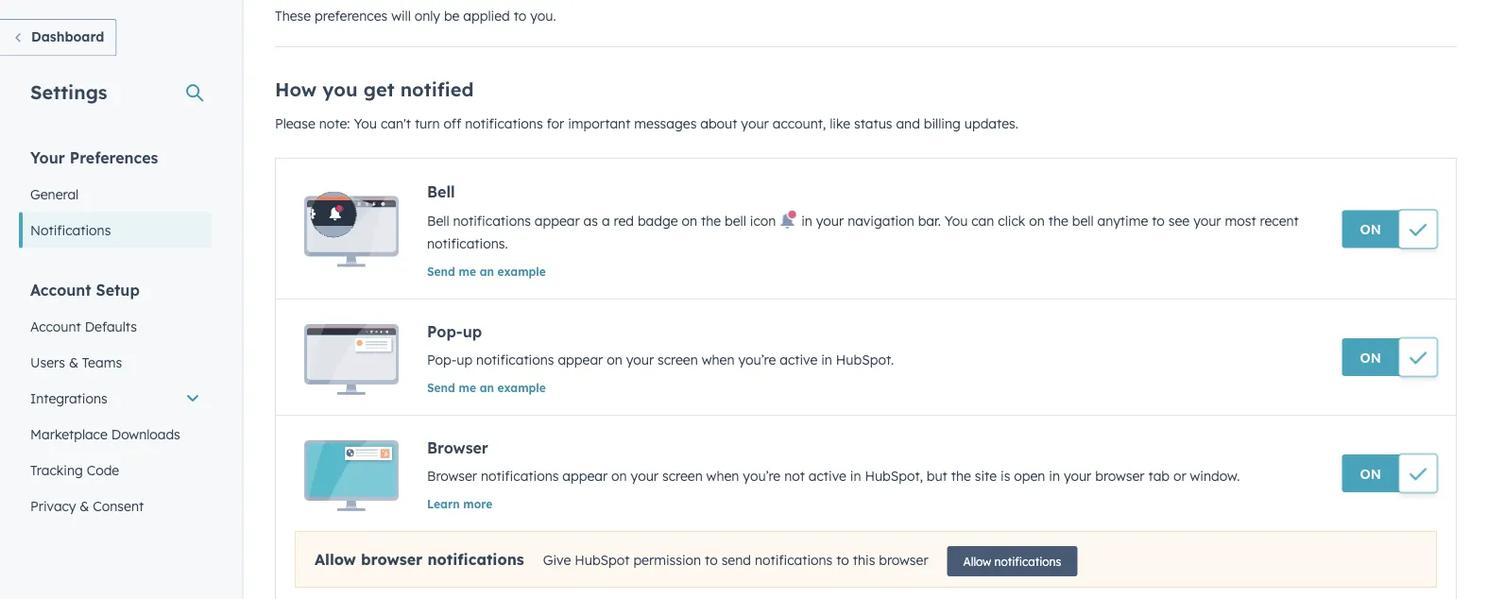 Task type: vqa. For each thing, say whether or not it's contained in the screenshot.
"column header"
no



Task type: describe. For each thing, give the bounding box(es) containing it.
example for pop-up
[[498, 380, 546, 394]]

account,
[[773, 115, 826, 132]]

or
[[1173, 468, 1186, 484]]

only
[[415, 8, 440, 24]]

hubspot,
[[865, 468, 923, 484]]

up for pop-up
[[463, 322, 482, 341]]

bell notifications appear as a red badge on the bell icon
[[427, 213, 780, 229]]

please
[[275, 115, 315, 132]]

pop-up notifications appear on your screen when you're active in hubspot.
[[427, 351, 894, 368]]

active for browser
[[809, 468, 847, 484]]

learn
[[427, 497, 460, 511]]

notified
[[400, 77, 474, 101]]

icon
[[750, 213, 776, 229]]

in inside in your navigation bar. you can click on the bell anytime to see your most recent notifications.
[[801, 213, 813, 229]]

navigation
[[848, 213, 914, 229]]

window.
[[1190, 468, 1240, 484]]

up for pop-up notifications appear on your screen when you're active in hubspot.
[[457, 351, 473, 368]]

these preferences will only be applied to you.
[[275, 8, 556, 24]]

0 vertical spatial you're
[[738, 351, 776, 368]]

send for bell
[[427, 264, 455, 278]]

tracking code link
[[19, 452, 212, 488]]

send for pop-up
[[427, 380, 455, 394]]

to inside in your navigation bar. you can click on the bell anytime to see your most recent notifications.
[[1152, 213, 1165, 229]]

give hubspot permission to send notifications to this browser
[[543, 551, 928, 568]]

marketplace downloads link
[[19, 416, 212, 452]]

allow notifications button
[[947, 546, 1077, 576]]

tracking code
[[30, 462, 119, 478]]

be
[[444, 8, 460, 24]]

on for pop-up
[[1360, 349, 1381, 366]]

you
[[323, 77, 358, 101]]

dashboard
[[31, 28, 104, 45]]

dashboard link
[[0, 19, 117, 56]]

in your navigation bar. you can click on the bell anytime to see your most recent notifications.
[[427, 213, 1299, 252]]

1 horizontal spatial the
[[951, 468, 971, 484]]

messages
[[634, 115, 697, 132]]

off
[[444, 115, 461, 132]]

account for account setup
[[30, 280, 91, 299]]

notifications left "for"
[[465, 115, 543, 132]]

notifications.
[[427, 235, 508, 252]]

turn
[[415, 115, 440, 132]]

1 horizontal spatial browser
[[879, 551, 928, 568]]

send me an example for bell
[[427, 264, 546, 278]]

see
[[1169, 213, 1190, 229]]

1 vertical spatial when
[[706, 468, 739, 484]]

tracking
[[30, 462, 83, 478]]

account setup element
[[19, 279, 212, 560]]

browser for browser notifications appear on your screen when you're not active in hubspot, but the site is open in your browser tab or window.
[[427, 468, 477, 484]]

get
[[363, 77, 395, 101]]

like
[[830, 115, 850, 132]]

privacy & consent link
[[19, 488, 212, 524]]

pop-up
[[427, 322, 482, 341]]

pop- for pop-up notifications appear on your screen when you're active in hubspot.
[[427, 351, 457, 368]]

badge
[[638, 213, 678, 229]]

click
[[998, 213, 1025, 229]]

the for click
[[1049, 213, 1069, 229]]

for
[[547, 115, 564, 132]]

0 vertical spatial screen
[[658, 351, 698, 368]]

your preferences
[[30, 148, 158, 167]]

is
[[1001, 468, 1010, 484]]

can't
[[381, 115, 411, 132]]

users
[[30, 354, 65, 370]]

hubspot.
[[836, 351, 894, 368]]

applied
[[463, 8, 510, 24]]

appear for as
[[535, 213, 580, 229]]

tab
[[1149, 468, 1170, 484]]

and
[[896, 115, 920, 132]]

general link
[[19, 176, 212, 212]]

send me an example button for pop-up
[[427, 380, 546, 394]]

on for bell
[[1360, 221, 1381, 238]]

you.
[[530, 8, 556, 24]]

updates.
[[965, 115, 1018, 132]]

please note: you can't turn off notifications for important messages about your account, like status and billing updates.
[[275, 115, 1018, 132]]

hubspot
[[575, 551, 630, 568]]

account for account defaults
[[30, 318, 81, 334]]

notifications link
[[19, 212, 212, 248]]

notifications
[[30, 222, 111, 238]]

red
[[614, 213, 634, 229]]

bell for bell notifications appear as a red badge on the bell icon
[[427, 213, 449, 229]]

privacy & consent
[[30, 497, 144, 514]]

will
[[391, 8, 411, 24]]

your preferences element
[[19, 147, 212, 248]]

important
[[568, 115, 631, 132]]

allow for allow browser notifications
[[315, 550, 356, 568]]

learn more
[[427, 497, 493, 511]]

bell for icon
[[725, 213, 746, 229]]

an for pop-up
[[480, 380, 494, 394]]

an for bell
[[480, 264, 494, 278]]

this
[[853, 551, 875, 568]]

integrations
[[30, 390, 107, 406]]

marketplace downloads
[[30, 426, 180, 442]]

code
[[87, 462, 119, 478]]

status
[[854, 115, 892, 132]]

defaults
[[85, 318, 137, 334]]

allow notifications
[[963, 554, 1061, 568]]

settings
[[30, 80, 107, 103]]

1 vertical spatial appear
[[558, 351, 603, 368]]

account setup
[[30, 280, 140, 299]]



Task type: locate. For each thing, give the bounding box(es) containing it.
notifications up the more
[[481, 468, 559, 484]]

send me an example button
[[427, 264, 546, 278], [427, 380, 546, 394]]

1 vertical spatial an
[[480, 380, 494, 394]]

2 send me an example button from the top
[[427, 380, 546, 394]]

example
[[498, 264, 546, 278], [498, 380, 546, 394]]

bell
[[725, 213, 746, 229], [1072, 213, 1094, 229]]

your
[[30, 148, 65, 167]]

in left hubspot,
[[850, 468, 861, 484]]

2 horizontal spatial the
[[1049, 213, 1069, 229]]

1 vertical spatial you
[[945, 213, 968, 229]]

0 vertical spatial active
[[780, 351, 818, 368]]

to left send
[[705, 551, 718, 568]]

site
[[975, 468, 997, 484]]

&
[[69, 354, 78, 370], [80, 497, 89, 514]]

0 vertical spatial you
[[354, 115, 377, 132]]

most
[[1225, 213, 1256, 229]]

1 vertical spatial you're
[[743, 468, 781, 484]]

me for bell
[[459, 264, 476, 278]]

the
[[701, 213, 721, 229], [1049, 213, 1069, 229], [951, 468, 971, 484]]

a
[[602, 213, 610, 229]]

0 vertical spatial &
[[69, 354, 78, 370]]

account up users on the bottom of the page
[[30, 318, 81, 334]]

more
[[463, 497, 493, 511]]

1 pop- from the top
[[427, 322, 463, 341]]

send
[[427, 264, 455, 278], [427, 380, 455, 394]]

up down pop-up
[[457, 351, 473, 368]]

1 browser from the top
[[427, 438, 488, 457]]

pop-
[[427, 322, 463, 341], [427, 351, 457, 368]]

browser notifications appear on your screen when you're not active in hubspot, but the site is open in your browser tab or window.
[[427, 468, 1240, 484]]

0 vertical spatial an
[[480, 264, 494, 278]]

users & teams link
[[19, 344, 212, 380]]

2 vertical spatial on
[[1360, 465, 1381, 482]]

send me an example button down notifications.
[[427, 264, 546, 278]]

0 vertical spatial when
[[702, 351, 735, 368]]

bell left icon
[[725, 213, 746, 229]]

active left the 'hubspot.'
[[780, 351, 818, 368]]

to left see
[[1152, 213, 1165, 229]]

notifications down pop-up
[[476, 351, 554, 368]]

notifications inside button
[[995, 554, 1061, 568]]

0 vertical spatial up
[[463, 322, 482, 341]]

1 send me an example button from the top
[[427, 264, 546, 278]]

example for bell
[[498, 264, 546, 278]]

recent
[[1260, 213, 1299, 229]]

privacy
[[30, 497, 76, 514]]

notifications
[[465, 115, 543, 132], [453, 213, 531, 229], [476, 351, 554, 368], [481, 468, 559, 484], [427, 550, 524, 568], [755, 551, 833, 568], [995, 554, 1061, 568]]

how you get notified
[[275, 77, 474, 101]]

send me an example for pop-up
[[427, 380, 546, 394]]

3 on from the top
[[1360, 465, 1381, 482]]

1 vertical spatial browser
[[427, 468, 477, 484]]

2 me from the top
[[459, 380, 476, 394]]

1 vertical spatial example
[[498, 380, 546, 394]]

2 example from the top
[[498, 380, 546, 394]]

active right "not"
[[809, 468, 847, 484]]

0 horizontal spatial allow
[[315, 550, 356, 568]]

note:
[[319, 115, 350, 132]]

1 account from the top
[[30, 280, 91, 299]]

bell for bell
[[427, 182, 455, 201]]

2 an from the top
[[480, 380, 494, 394]]

1 bell from the top
[[427, 182, 455, 201]]

send me an example button for bell
[[427, 264, 546, 278]]

0 vertical spatial send me an example
[[427, 264, 546, 278]]

0 vertical spatial account
[[30, 280, 91, 299]]

& for users
[[69, 354, 78, 370]]

in right icon
[[801, 213, 813, 229]]

you left can
[[945, 213, 968, 229]]

1 vertical spatial active
[[809, 468, 847, 484]]

in right open
[[1049, 468, 1060, 484]]

me for pop-up
[[459, 380, 476, 394]]

0 vertical spatial example
[[498, 264, 546, 278]]

account up account defaults
[[30, 280, 91, 299]]

account defaults link
[[19, 309, 212, 344]]

0 vertical spatial me
[[459, 264, 476, 278]]

to left you.
[[514, 8, 527, 24]]

open
[[1014, 468, 1045, 484]]

browser
[[427, 438, 488, 457], [427, 468, 477, 484]]

in left the 'hubspot.'
[[821, 351, 832, 368]]

1 vertical spatial screen
[[662, 468, 703, 484]]

to left this
[[836, 551, 849, 568]]

up
[[463, 322, 482, 341], [457, 351, 473, 368]]

1 on from the top
[[1360, 221, 1381, 238]]

users & teams
[[30, 354, 122, 370]]

you inside in your navigation bar. you can click on the bell anytime to see your most recent notifications.
[[945, 213, 968, 229]]

0 vertical spatial pop-
[[427, 322, 463, 341]]

learn more button
[[427, 495, 493, 512]]

the inside in your navigation bar. you can click on the bell anytime to see your most recent notifications.
[[1049, 213, 1069, 229]]

1 send from the top
[[427, 264, 455, 278]]

0 vertical spatial send me an example button
[[427, 264, 546, 278]]

not
[[784, 468, 805, 484]]

bell left anytime at the top of the page
[[1072, 213, 1094, 229]]

2 vertical spatial appear
[[563, 468, 608, 484]]

& inside "link"
[[80, 497, 89, 514]]

0 horizontal spatial the
[[701, 213, 721, 229]]

up down notifications.
[[463, 322, 482, 341]]

1 vertical spatial me
[[459, 380, 476, 394]]

bell inside in your navigation bar. you can click on the bell anytime to see your most recent notifications.
[[1072, 213, 1094, 229]]

1 bell from the left
[[725, 213, 746, 229]]

1 send me an example from the top
[[427, 264, 546, 278]]

integrations button
[[19, 380, 212, 416]]

1 vertical spatial pop-
[[427, 351, 457, 368]]

0 horizontal spatial bell
[[725, 213, 746, 229]]

preferences
[[315, 8, 388, 24]]

pop- down pop-up
[[427, 351, 457, 368]]

about
[[700, 115, 737, 132]]

1 vertical spatial bell
[[427, 213, 449, 229]]

general
[[30, 186, 79, 202]]

1 vertical spatial send me an example button
[[427, 380, 546, 394]]

the left icon
[[701, 213, 721, 229]]

me down pop-up
[[459, 380, 476, 394]]

2 send from the top
[[427, 380, 455, 394]]

on inside in your navigation bar. you can click on the bell anytime to see your most recent notifications.
[[1029, 213, 1045, 229]]

marketplace
[[30, 426, 108, 442]]

0 vertical spatial send
[[427, 264, 455, 278]]

allow for allow notifications
[[963, 554, 991, 568]]

screen
[[658, 351, 698, 368], [662, 468, 703, 484]]

1 vertical spatial on
[[1360, 349, 1381, 366]]

notifications right send
[[755, 551, 833, 568]]

your
[[741, 115, 769, 132], [816, 213, 844, 229], [1194, 213, 1221, 229], [626, 351, 654, 368], [631, 468, 659, 484], [1064, 468, 1092, 484]]

pop- for pop-up
[[427, 322, 463, 341]]

in
[[801, 213, 813, 229], [821, 351, 832, 368], [850, 468, 861, 484], [1049, 468, 1060, 484]]

2 on from the top
[[1360, 349, 1381, 366]]

an down notifications.
[[480, 264, 494, 278]]

notifications down the more
[[427, 550, 524, 568]]

send
[[722, 551, 751, 568]]

1 vertical spatial up
[[457, 351, 473, 368]]

on
[[1360, 221, 1381, 238], [1360, 349, 1381, 366], [1360, 465, 1381, 482]]

to
[[514, 8, 527, 24], [1152, 213, 1165, 229], [705, 551, 718, 568], [836, 551, 849, 568]]

0 vertical spatial appear
[[535, 213, 580, 229]]

how
[[275, 77, 317, 101]]

2 browser from the top
[[427, 468, 477, 484]]

1 vertical spatial account
[[30, 318, 81, 334]]

but
[[927, 468, 948, 484]]

2 pop- from the top
[[427, 351, 457, 368]]

when
[[702, 351, 735, 368], [706, 468, 739, 484]]

allow
[[315, 550, 356, 568], [963, 554, 991, 568]]

send me an example
[[427, 264, 546, 278], [427, 380, 546, 394]]

1 vertical spatial &
[[80, 497, 89, 514]]

2 horizontal spatial browser
[[1095, 468, 1145, 484]]

& right users on the bottom of the page
[[69, 354, 78, 370]]

consent
[[93, 497, 144, 514]]

0 horizontal spatial &
[[69, 354, 78, 370]]

anytime
[[1097, 213, 1148, 229]]

on for browser
[[1360, 465, 1381, 482]]

me down notifications.
[[459, 264, 476, 278]]

send down notifications.
[[427, 264, 455, 278]]

2 send me an example from the top
[[427, 380, 546, 394]]

allow browser notifications
[[315, 550, 524, 568]]

give
[[543, 551, 571, 568]]

1 horizontal spatial &
[[80, 497, 89, 514]]

the right click
[[1049, 213, 1069, 229]]

send me an example down notifications.
[[427, 264, 546, 278]]

0 vertical spatial browser
[[427, 438, 488, 457]]

1 horizontal spatial allow
[[963, 554, 991, 568]]

teams
[[82, 354, 122, 370]]

the for badge
[[701, 213, 721, 229]]

as
[[584, 213, 598, 229]]

setup
[[96, 280, 140, 299]]

you left can't
[[354, 115, 377, 132]]

0 horizontal spatial browser
[[361, 550, 423, 568]]

2 bell from the left
[[1072, 213, 1094, 229]]

0 vertical spatial on
[[1360, 221, 1381, 238]]

2 bell from the top
[[427, 213, 449, 229]]

1 horizontal spatial you
[[945, 213, 968, 229]]

you're
[[738, 351, 776, 368], [743, 468, 781, 484]]

1 vertical spatial send
[[427, 380, 455, 394]]

send down pop-up
[[427, 380, 455, 394]]

appear for on
[[563, 468, 608, 484]]

bar.
[[918, 213, 941, 229]]

notifications down open
[[995, 554, 1061, 568]]

downloads
[[111, 426, 180, 442]]

& for privacy
[[80, 497, 89, 514]]

0 vertical spatial bell
[[427, 182, 455, 201]]

allow inside button
[[963, 554, 991, 568]]

notifications up notifications.
[[453, 213, 531, 229]]

bell for anytime
[[1072, 213, 1094, 229]]

1 horizontal spatial bell
[[1072, 213, 1094, 229]]

appear
[[535, 213, 580, 229], [558, 351, 603, 368], [563, 468, 608, 484]]

1 example from the top
[[498, 264, 546, 278]]

1 vertical spatial send me an example
[[427, 380, 546, 394]]

0 horizontal spatial you
[[354, 115, 377, 132]]

active for pop-up
[[780, 351, 818, 368]]

account defaults
[[30, 318, 137, 334]]

an down pop-up
[[480, 380, 494, 394]]

send me an example button down pop-up
[[427, 380, 546, 394]]

1 me from the top
[[459, 264, 476, 278]]

2 account from the top
[[30, 318, 81, 334]]

can
[[972, 213, 994, 229]]

permission
[[633, 551, 701, 568]]

browser
[[1095, 468, 1145, 484], [361, 550, 423, 568], [879, 551, 928, 568]]

browser for browser
[[427, 438, 488, 457]]

pop- down notifications.
[[427, 322, 463, 341]]

preferences
[[70, 148, 158, 167]]

billing
[[924, 115, 961, 132]]

these
[[275, 8, 311, 24]]

send me an example down pop-up
[[427, 380, 546, 394]]

& right privacy
[[80, 497, 89, 514]]

1 an from the top
[[480, 264, 494, 278]]

the right but
[[951, 468, 971, 484]]



